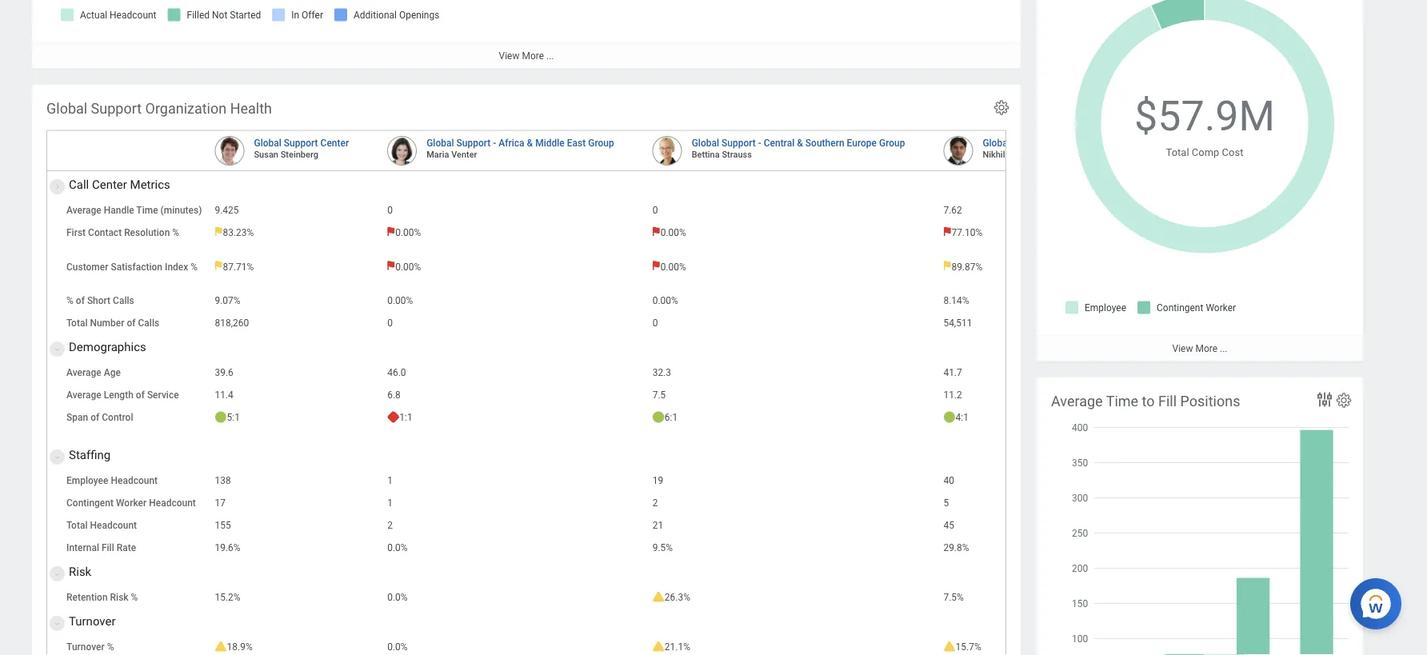 Task type: describe. For each thing, give the bounding box(es) containing it.
% right retention
[[131, 592, 138, 603]]

& for central
[[797, 137, 803, 149]]

customer
[[66, 261, 108, 272]]

global support center
[[254, 137, 349, 149]]

global support center link
[[254, 134, 349, 149]]

- for africa
[[493, 137, 496, 149]]

8.14%
[[944, 295, 969, 306]]

1 vertical spatial risk
[[110, 592, 128, 603]]

span of control
[[66, 412, 133, 423]]

32.3
[[653, 367, 671, 378]]

1 for 17
[[387, 497, 393, 509]]

strauss
[[722, 149, 752, 159]]

group for global support - central & southern europe group
[[879, 137, 905, 149]]

total for 21
[[66, 520, 88, 531]]

19
[[653, 475, 663, 486]]

$57.9m
[[1135, 92, 1275, 141]]

% down retention risk %
[[107, 641, 114, 653]]

87.71%
[[223, 261, 254, 272]]

26.3%
[[665, 592, 690, 603]]

contact
[[88, 227, 122, 238]]

turnover for turnover %
[[66, 641, 105, 653]]

health
[[230, 100, 272, 117]]

first
[[66, 227, 86, 238]]

support for global support organization health
[[91, 100, 142, 117]]

15.7%
[[956, 641, 981, 653]]

steinberg
[[281, 149, 318, 159]]

collapse image for risk
[[50, 565, 60, 584]]

global for global support center
[[254, 137, 282, 149]]

global support - japac group link
[[983, 134, 1113, 149]]

more for headcount plan to pipeline element
[[522, 50, 544, 61]]

headcount plan to pipeline element
[[32, 0, 1021, 69]]

7.62
[[944, 205, 962, 216]]

total inside $57.9m total comp cost
[[1166, 146, 1189, 158]]

group inside global support - japac group nikhil rao
[[1087, 137, 1113, 149]]

support for global support - africa & middle east group maria venter
[[456, 137, 491, 149]]

9.425
[[215, 205, 239, 216]]

africa
[[499, 137, 524, 149]]

1 horizontal spatial 2
[[653, 497, 658, 509]]

40
[[944, 475, 954, 486]]

$57.9m button
[[1135, 89, 1278, 144]]

collapse image for turnover
[[50, 614, 60, 633]]

headcount for total headcount
[[90, 520, 137, 531]]

global support - central & southern europe group
[[692, 137, 905, 149]]

view more ... for view more ... link associated with headcount plan to pipeline element
[[499, 50, 554, 61]]

$57.9m total comp cost
[[1135, 92, 1275, 158]]

46.0
[[387, 367, 406, 378]]

- for central
[[758, 137, 761, 149]]

54,511
[[944, 317, 972, 329]]

support for global support - central & southern europe group
[[722, 137, 756, 149]]

0 horizontal spatial center
[[92, 177, 127, 191]]

demographics
[[69, 340, 146, 354]]

total headcount
[[66, 520, 137, 531]]

18.9%
[[227, 641, 253, 653]]

retention
[[66, 592, 108, 603]]

call center metrics
[[69, 177, 170, 191]]

0 vertical spatial risk
[[69, 565, 91, 579]]

global for global support - japac group nikhil rao
[[983, 137, 1010, 149]]

... for workforce cost visibility element view more ... link
[[1220, 343, 1228, 354]]

internal fill rate
[[66, 542, 136, 553]]

9.5%
[[653, 542, 673, 553]]

headcount for employee headcount
[[111, 475, 158, 486]]

of right number
[[127, 317, 136, 329]]

worker
[[116, 497, 147, 509]]

(minutes)
[[160, 205, 202, 216]]

45
[[944, 520, 954, 531]]

internal
[[66, 542, 99, 553]]

global for global support - africa & middle east group maria venter
[[427, 137, 454, 149]]

japac
[[1055, 137, 1084, 149]]

% down (minutes)
[[172, 227, 179, 238]]

east
[[567, 137, 586, 149]]

11.4
[[215, 389, 233, 401]]

retention risk %
[[66, 592, 138, 603]]

1 horizontal spatial center
[[320, 137, 349, 149]]

southern
[[806, 137, 845, 149]]

organization
[[145, 100, 227, 117]]

employee
[[66, 475, 108, 486]]

support for global support center
[[284, 137, 318, 149]]

fill inside 'average time to fill positions' element
[[1159, 393, 1177, 410]]

workforce cost visibility element
[[1037, 0, 1363, 361]]

89.87%
[[952, 261, 983, 272]]

of right the span
[[91, 412, 99, 423]]

resolution
[[124, 227, 170, 238]]

1:1
[[399, 412, 413, 423]]

average age
[[66, 367, 121, 378]]

susan steinberg
[[254, 149, 318, 159]]

7.5%
[[944, 592, 964, 603]]

view more ... link for workforce cost visibility element
[[1037, 335, 1363, 361]]

5
[[944, 497, 949, 509]]

middle
[[535, 137, 565, 149]]

global support organization health element
[[32, 84, 1427, 655]]

% of short calls
[[66, 295, 134, 306]]

21
[[653, 520, 663, 531]]

& for africa
[[527, 137, 533, 149]]

% left "short"
[[66, 295, 73, 306]]

average handle time (minutes)
[[66, 205, 202, 216]]

818,260
[[215, 317, 249, 329]]

positions
[[1181, 393, 1240, 410]]

total number of calls
[[66, 317, 159, 329]]

29.8%
[[944, 542, 969, 553]]

global support - japac group nikhil rao
[[983, 137, 1113, 159]]

41.7
[[944, 367, 962, 378]]



Task type: vqa. For each thing, say whether or not it's contained in the screenshot.
left Calls
yes



Task type: locate. For each thing, give the bounding box(es) containing it.
0 vertical spatial 1
[[387, 475, 393, 486]]

view more ... link for headcount plan to pipeline element
[[32, 42, 1021, 69]]

turnover %
[[66, 641, 114, 653]]

risk down internal
[[69, 565, 91, 579]]

calls for % of short calls
[[113, 295, 134, 306]]

bettina strauss
[[692, 149, 752, 159]]

support up steinberg
[[284, 137, 318, 149]]

average left to
[[1051, 393, 1103, 410]]

1 0.0% from the top
[[387, 542, 408, 553]]

nikhil
[[983, 149, 1005, 159]]

global for global support organization health
[[46, 100, 87, 117]]

& inside global support - africa & middle east group maria venter
[[527, 137, 533, 149]]

1 horizontal spatial more
[[1196, 343, 1218, 354]]

headcount right the worker
[[149, 497, 196, 509]]

1
[[387, 475, 393, 486], [387, 497, 393, 509]]

0 vertical spatial time
[[136, 205, 158, 216]]

0 vertical spatial turnover
[[69, 614, 116, 628]]

1 1 from the top
[[387, 475, 393, 486]]

0 horizontal spatial &
[[527, 137, 533, 149]]

2 0.0% from the top
[[387, 592, 408, 603]]

configure global support organization health image
[[993, 99, 1010, 116]]

- inside global support - africa & middle east group maria venter
[[493, 137, 496, 149]]

of left "short"
[[76, 295, 85, 306]]

0 vertical spatial view more ... link
[[32, 42, 1021, 69]]

global up 'susan'
[[254, 137, 282, 149]]

global up call
[[46, 100, 87, 117]]

6:1
[[665, 412, 678, 423]]

1 vertical spatial headcount
[[149, 497, 196, 509]]

average for average handle time (minutes)
[[66, 205, 101, 216]]

39.6
[[215, 367, 233, 378]]

center
[[320, 137, 349, 149], [92, 177, 127, 191]]

customer satisfaction index %
[[66, 261, 198, 272]]

risk
[[69, 565, 91, 579], [110, 592, 128, 603]]

1 horizontal spatial ...
[[1220, 343, 1228, 354]]

handle
[[104, 205, 134, 216]]

- for japac
[[1049, 137, 1052, 149]]

1 horizontal spatial &
[[797, 137, 803, 149]]

0 horizontal spatial fill
[[102, 542, 114, 553]]

0
[[387, 205, 393, 216], [653, 205, 658, 216], [387, 317, 393, 329], [653, 317, 658, 329]]

average for average age
[[66, 367, 101, 378]]

7.5
[[653, 389, 666, 401]]

rao
[[1007, 149, 1023, 159]]

rate
[[117, 542, 136, 553]]

first contact resolution %
[[66, 227, 179, 238]]

2 1 from the top
[[387, 497, 393, 509]]

138
[[215, 475, 231, 486]]

0 horizontal spatial 2
[[387, 520, 393, 531]]

0 horizontal spatial calls
[[113, 295, 134, 306]]

& right central
[[797, 137, 803, 149]]

1 horizontal spatial time
[[1106, 393, 1139, 410]]

2 vertical spatial total
[[66, 520, 88, 531]]

calls right "short"
[[113, 295, 134, 306]]

support up "venter" at the top of page
[[456, 137, 491, 149]]

1 vertical spatial fill
[[102, 542, 114, 553]]

venter
[[451, 149, 477, 159]]

- left africa
[[493, 137, 496, 149]]

total up internal
[[66, 520, 88, 531]]

2 horizontal spatial -
[[1049, 137, 1052, 149]]

0 horizontal spatial view more ... link
[[32, 42, 1021, 69]]

21.1%
[[665, 641, 690, 653]]

5:1
[[227, 412, 240, 423]]

contingent worker headcount
[[66, 497, 196, 509]]

average up the span
[[66, 389, 101, 401]]

turnover for turnover
[[69, 614, 116, 628]]

- left "japac"
[[1049, 137, 1052, 149]]

4 collapse image from the top
[[50, 614, 60, 633]]

cost
[[1222, 146, 1244, 158]]

time inside global support organization health element
[[136, 205, 158, 216]]

view inside headcount plan to pipeline element
[[499, 50, 520, 61]]

3 group from the left
[[1087, 137, 1113, 149]]

9.07%
[[215, 295, 241, 306]]

global up bettina
[[692, 137, 719, 149]]

2 horizontal spatial group
[[1087, 137, 1113, 149]]

1 vertical spatial 1
[[387, 497, 393, 509]]

view inside workforce cost visibility element
[[1173, 343, 1193, 354]]

1 vertical spatial ...
[[1220, 343, 1228, 354]]

support up "strauss"
[[722, 137, 756, 149]]

length
[[104, 389, 133, 401]]

bettina
[[692, 149, 720, 159]]

configure average time to fill positions image
[[1335, 392, 1353, 409]]

to
[[1142, 393, 1155, 410]]

satisfaction
[[111, 261, 162, 272]]

0 vertical spatial 2
[[653, 497, 658, 509]]

2 collapse image from the top
[[50, 448, 60, 467]]

0 vertical spatial view
[[499, 50, 520, 61]]

collapse image for demographics
[[50, 340, 60, 359]]

83.23%
[[223, 227, 254, 238]]

0 vertical spatial calls
[[113, 295, 134, 306]]

group right east
[[588, 137, 614, 149]]

0 vertical spatial ...
[[546, 50, 554, 61]]

view for workforce cost visibility element view more ... link
[[1173, 343, 1193, 354]]

group for global support - africa & middle east group maria venter
[[588, 137, 614, 149]]

1 vertical spatial more
[[1196, 343, 1218, 354]]

total
[[1166, 146, 1189, 158], [66, 317, 88, 329], [66, 520, 88, 531]]

1 vertical spatial turnover
[[66, 641, 105, 653]]

total left number
[[66, 317, 88, 329]]

support inside global support - africa & middle east group maria venter
[[456, 137, 491, 149]]

1 horizontal spatial -
[[758, 137, 761, 149]]

time left to
[[1106, 393, 1139, 410]]

view more ...
[[499, 50, 554, 61], [1173, 343, 1228, 354]]

control
[[102, 412, 133, 423]]

0.0% for 15.2%
[[387, 592, 408, 603]]

more inside headcount plan to pipeline element
[[522, 50, 544, 61]]

... inside headcount plan to pipeline element
[[546, 50, 554, 61]]

group right "japac"
[[1087, 137, 1113, 149]]

2 group from the left
[[879, 137, 905, 149]]

17
[[215, 497, 226, 509]]

span
[[66, 412, 88, 423]]

more for workforce cost visibility element
[[1196, 343, 1218, 354]]

2
[[653, 497, 658, 509], [387, 520, 393, 531]]

global up nikhil
[[983, 137, 1010, 149]]

1 vertical spatial view more ... link
[[1037, 335, 1363, 361]]

19.6%
[[215, 542, 241, 553]]

total left comp
[[1166, 146, 1189, 158]]

0.0% for 19.6%
[[387, 542, 408, 553]]

&
[[527, 137, 533, 149], [797, 137, 803, 149]]

calls for total number of calls
[[138, 317, 159, 329]]

0 vertical spatial total
[[1166, 146, 1189, 158]]

central
[[764, 137, 795, 149]]

3 0.0% from the top
[[387, 641, 408, 653]]

age
[[104, 367, 121, 378]]

view for view more ... link associated with headcount plan to pipeline element
[[499, 50, 520, 61]]

index
[[165, 261, 188, 272]]

2 vertical spatial 0.0%
[[387, 641, 408, 653]]

expand image
[[48, 184, 67, 193]]

0 vertical spatial headcount
[[111, 475, 158, 486]]

time up resolution
[[136, 205, 158, 216]]

staffing
[[69, 448, 111, 462]]

average for average length of service
[[66, 389, 101, 401]]

view more ... inside headcount plan to pipeline element
[[499, 50, 554, 61]]

1 horizontal spatial risk
[[110, 592, 128, 603]]

1 vertical spatial view more ...
[[1173, 343, 1228, 354]]

15.2%
[[215, 592, 241, 603]]

average for average time to fill positions
[[1051, 393, 1103, 410]]

1 horizontal spatial view more ...
[[1173, 343, 1228, 354]]

comp
[[1192, 146, 1220, 158]]

calls right number
[[138, 317, 159, 329]]

global inside global support - japac group nikhil rao
[[983, 137, 1010, 149]]

more inside workforce cost visibility element
[[1196, 343, 1218, 354]]

average up first
[[66, 205, 101, 216]]

& right africa
[[527, 137, 533, 149]]

employee headcount
[[66, 475, 158, 486]]

% right index
[[191, 261, 198, 272]]

europe
[[847, 137, 877, 149]]

1 for 138
[[387, 475, 393, 486]]

1 horizontal spatial view more ... link
[[1037, 335, 1363, 361]]

headcount
[[111, 475, 158, 486], [149, 497, 196, 509], [90, 520, 137, 531]]

11.2
[[944, 389, 962, 401]]

global support organization health
[[46, 100, 272, 117]]

group inside global support - africa & middle east group maria venter
[[588, 137, 614, 149]]

average time to fill positions element
[[1037, 377, 1363, 655]]

0 horizontal spatial view more ...
[[499, 50, 554, 61]]

average length of service
[[66, 389, 179, 401]]

1 vertical spatial calls
[[138, 317, 159, 329]]

0 vertical spatial fill
[[1159, 393, 1177, 410]]

0 horizontal spatial view
[[499, 50, 520, 61]]

2 vertical spatial headcount
[[90, 520, 137, 531]]

short
[[87, 295, 111, 306]]

headcount up the worker
[[111, 475, 158, 486]]

view more ... inside workforce cost visibility element
[[1173, 343, 1228, 354]]

0 horizontal spatial risk
[[69, 565, 91, 579]]

1 collapse image from the top
[[50, 340, 60, 359]]

risk right retention
[[110, 592, 128, 603]]

call
[[69, 177, 89, 191]]

support inside global support center link
[[284, 137, 318, 149]]

support inside global support - japac group nikhil rao
[[1013, 137, 1047, 149]]

view
[[499, 50, 520, 61], [1173, 343, 1193, 354]]

view more ... link
[[32, 42, 1021, 69], [1037, 335, 1363, 361]]

global support - africa & middle east group link
[[427, 134, 614, 149]]

group right europe
[[879, 137, 905, 149]]

view more ... for workforce cost visibility element view more ... link
[[1173, 343, 1228, 354]]

total for 0
[[66, 317, 88, 329]]

0 horizontal spatial time
[[136, 205, 158, 216]]

0 horizontal spatial ...
[[546, 50, 554, 61]]

global inside global support - africa & middle east group maria venter
[[427, 137, 454, 149]]

1 - from the left
[[493, 137, 496, 149]]

0 vertical spatial view more ...
[[499, 50, 554, 61]]

1 horizontal spatial view
[[1173, 343, 1193, 354]]

0.0%
[[387, 542, 408, 553], [387, 592, 408, 603], [387, 641, 408, 653]]

1 horizontal spatial group
[[879, 137, 905, 149]]

0 horizontal spatial group
[[588, 137, 614, 149]]

3 - from the left
[[1049, 137, 1052, 149]]

fill
[[1159, 393, 1177, 410], [102, 542, 114, 553]]

support for global support - japac group nikhil rao
[[1013, 137, 1047, 149]]

fill right to
[[1159, 393, 1177, 410]]

headcount up internal fill rate
[[90, 520, 137, 531]]

1 horizontal spatial fill
[[1159, 393, 1177, 410]]

1 vertical spatial total
[[66, 317, 88, 329]]

6.8
[[387, 389, 401, 401]]

collapse image
[[50, 340, 60, 359], [50, 448, 60, 467], [50, 565, 60, 584], [50, 614, 60, 633]]

of right length
[[136, 389, 145, 401]]

3 collapse image from the top
[[50, 565, 60, 584]]

- inside global support - japac group nikhil rao
[[1049, 137, 1052, 149]]

metrics
[[130, 177, 170, 191]]

2 & from the left
[[797, 137, 803, 149]]

1 vertical spatial center
[[92, 177, 127, 191]]

support up rao
[[1013, 137, 1047, 149]]

time inside 'average time to fill positions' element
[[1106, 393, 1139, 410]]

0 horizontal spatial -
[[493, 137, 496, 149]]

-
[[493, 137, 496, 149], [758, 137, 761, 149], [1049, 137, 1052, 149]]

maria
[[427, 149, 449, 159]]

average
[[66, 205, 101, 216], [66, 367, 101, 378], [66, 389, 101, 401], [1051, 393, 1103, 410]]

0 horizontal spatial more
[[522, 50, 544, 61]]

global support - africa & middle east group maria venter
[[427, 137, 614, 159]]

support inside global support - central & southern europe group link
[[722, 137, 756, 149]]

%
[[172, 227, 179, 238], [191, 261, 198, 272], [66, 295, 73, 306], [131, 592, 138, 603], [107, 641, 114, 653]]

configure and view chart data image
[[1315, 390, 1335, 409]]

collapse image for staffing
[[50, 448, 60, 467]]

... inside workforce cost visibility element
[[1220, 343, 1228, 354]]

support left the organization
[[91, 100, 142, 117]]

average left age
[[66, 367, 101, 378]]

susan
[[254, 149, 278, 159]]

time
[[136, 205, 158, 216], [1106, 393, 1139, 410]]

global up maria
[[427, 137, 454, 149]]

155
[[215, 520, 231, 531]]

2 - from the left
[[758, 137, 761, 149]]

1 vertical spatial time
[[1106, 393, 1139, 410]]

1 vertical spatial 0.0%
[[387, 592, 408, 603]]

turnover
[[69, 614, 116, 628], [66, 641, 105, 653]]

average inside 'average time to fill positions' element
[[1051, 393, 1103, 410]]

global for global support - central & southern europe group
[[692, 137, 719, 149]]

fill inside global support organization health element
[[102, 542, 114, 553]]

- left central
[[758, 137, 761, 149]]

average time to fill positions
[[1051, 393, 1240, 410]]

1 group from the left
[[588, 137, 614, 149]]

0 vertical spatial 0.0%
[[387, 542, 408, 553]]

0 vertical spatial center
[[320, 137, 349, 149]]

fill left rate
[[102, 542, 114, 553]]

service
[[147, 389, 179, 401]]

... for view more ... link associated with headcount plan to pipeline element
[[546, 50, 554, 61]]

1 horizontal spatial calls
[[138, 317, 159, 329]]

1 & from the left
[[527, 137, 533, 149]]

0 vertical spatial more
[[522, 50, 544, 61]]

1 vertical spatial 2
[[387, 520, 393, 531]]

1 vertical spatial view
[[1173, 343, 1193, 354]]



